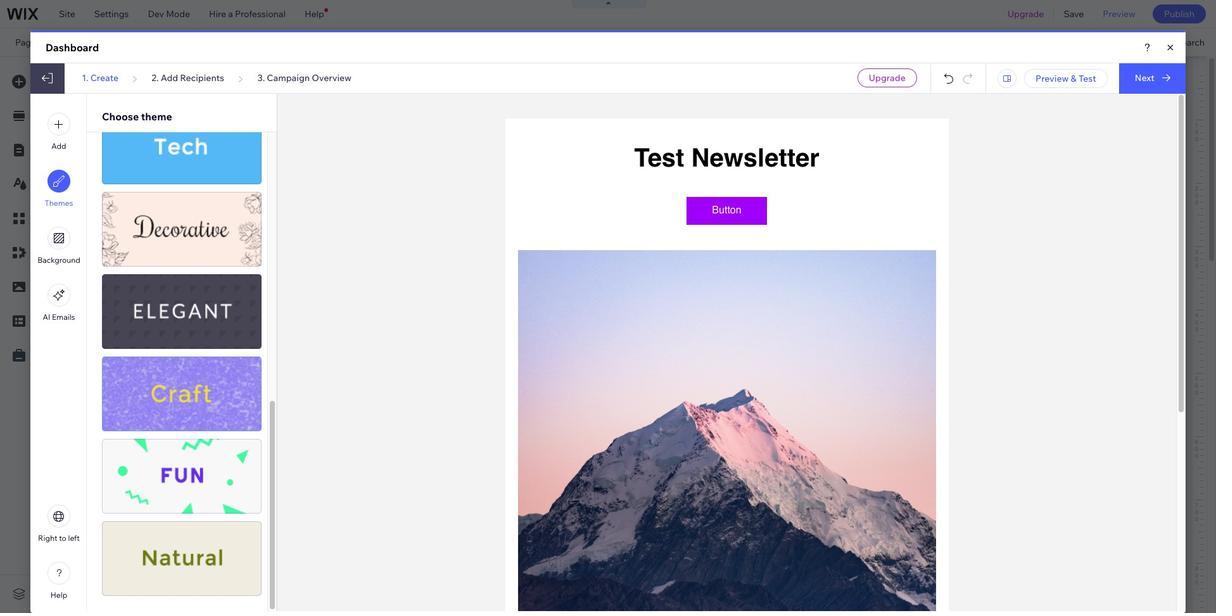 Task type: vqa. For each thing, say whether or not it's contained in the screenshot.
Decorative
no



Task type: describe. For each thing, give the bounding box(es) containing it.
100%
[[1057, 37, 1079, 48]]

search
[[48, 37, 84, 48]]

search results
[[48, 37, 126, 48]]

publish button
[[1153, 4, 1206, 23]]

site
[[398, 37, 413, 48]]

search
[[1176, 37, 1205, 48]]

connect
[[419, 37, 454, 48]]

your
[[456, 37, 475, 48]]

save button
[[1054, 0, 1094, 28]]

https://jamespeterson1902.wixsite.com/my-site connect your domain
[[218, 37, 509, 48]]

?
[[1104, 89, 1108, 98]]

tools
[[1115, 37, 1137, 48]]

publish
[[1164, 8, 1195, 20]]

search button
[[1149, 29, 1216, 56]]

professional
[[235, 8, 286, 20]]

100% button
[[1037, 29, 1088, 56]]

help
[[305, 8, 324, 20]]

tools button
[[1089, 29, 1149, 56]]



Task type: locate. For each thing, give the bounding box(es) containing it.
save
[[1064, 8, 1084, 20]]

hire a professional
[[209, 8, 286, 20]]

domain
[[477, 37, 509, 48]]

upgrade
[[1008, 8, 1044, 20]]

https://jamespeterson1902.wixsite.com/my-
[[218, 37, 398, 48]]

site
[[59, 8, 75, 20]]

a
[[228, 8, 233, 20]]

? button
[[1104, 89, 1108, 98]]

dev mode
[[148, 8, 190, 20]]

preview button
[[1094, 0, 1145, 28]]

dev
[[148, 8, 164, 20]]

preview
[[1103, 8, 1136, 20]]

results
[[86, 37, 126, 48]]

mode
[[166, 8, 190, 20]]

settings
[[94, 8, 129, 20]]

hire
[[209, 8, 226, 20]]



